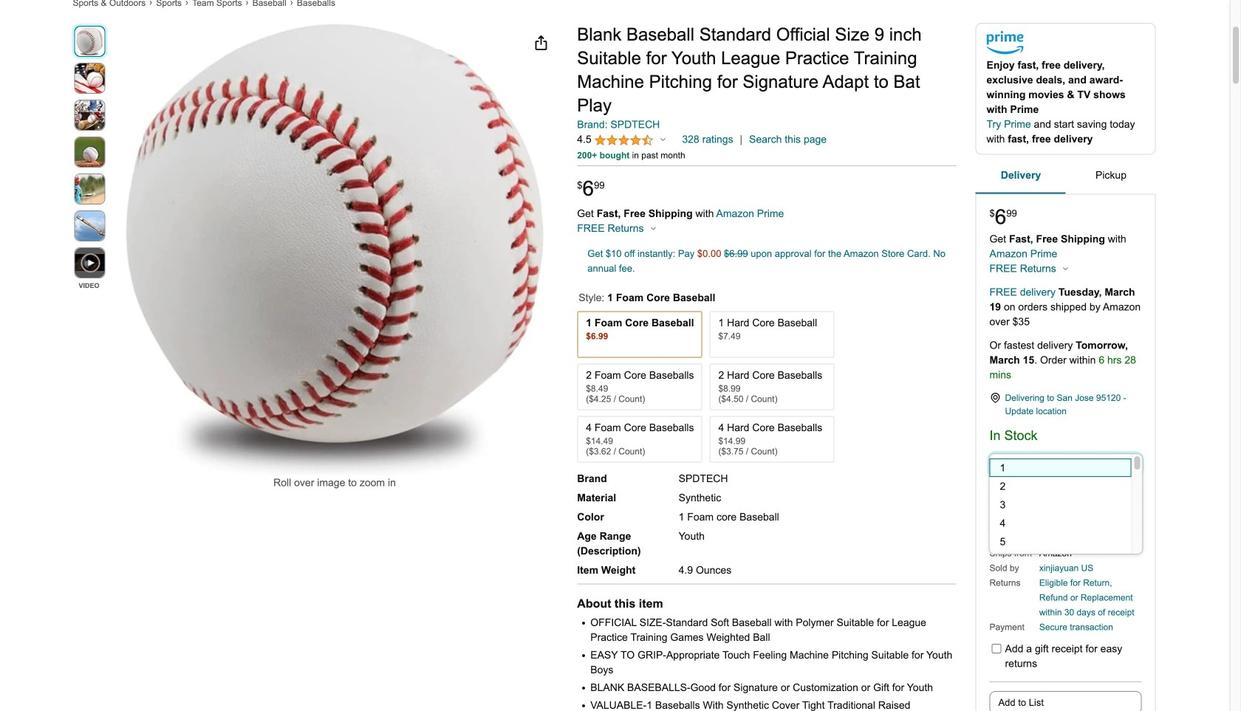 Task type: describe. For each thing, give the bounding box(es) containing it.
popover image
[[1064, 267, 1069, 270]]

1 option from the top
[[989, 459, 1132, 477]]

6 option from the top
[[989, 551, 1132, 570]]

2 option from the top
[[989, 477, 1132, 496]]



Task type: vqa. For each thing, say whether or not it's contained in the screenshot.
of to the left
no



Task type: locate. For each thing, give the bounding box(es) containing it.
list box
[[989, 459, 1132, 712]]

dropdown image
[[1128, 462, 1136, 468]]

5 option from the top
[[989, 533, 1132, 551]]

None checkbox
[[992, 644, 1002, 654]]

option group
[[573, 309, 957, 466]]

3 option from the top
[[989, 496, 1132, 514]]

blank baseball standard official size 9 inch suitable for youth league practice training machine pitching for signature adapt to bat play image
[[125, 23, 545, 476]]

None radio
[[990, 692, 1143, 712]]

option
[[989, 459, 1132, 477], [989, 477, 1132, 496], [989, 496, 1132, 514], [989, 514, 1132, 533], [989, 533, 1132, 551], [989, 551, 1132, 570]]

tab list
[[976, 157, 1157, 195]]

None submit
[[75, 27, 105, 56], [75, 64, 105, 93], [75, 101, 105, 130], [75, 138, 105, 167], [75, 174, 105, 204], [75, 211, 105, 241], [75, 248, 105, 278], [75, 27, 105, 56], [75, 64, 105, 93], [75, 101, 105, 130], [75, 138, 105, 167], [75, 174, 105, 204], [75, 211, 105, 241], [75, 248, 105, 278]]

amazon prime logo image
[[987, 31, 1024, 58]]

4 option from the top
[[989, 514, 1132, 533]]



